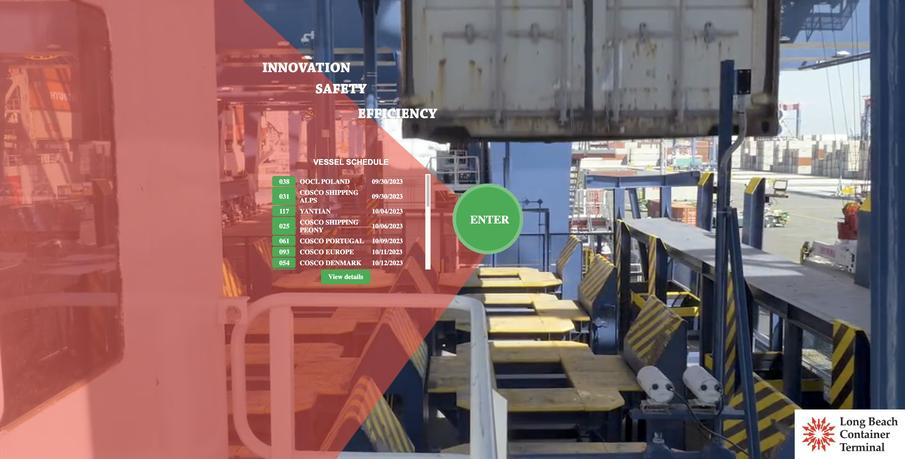 Task type: locate. For each thing, give the bounding box(es) containing it.
cosco for cosco portugal
[[300, 237, 324, 245]]

1 vertical spatial shipping
[[326, 219, 359, 226]]

shipping inside cosco shipping peony
[[326, 219, 359, 226]]

6 cosco from the top
[[300, 270, 324, 278]]

cosco up cosco denmark
[[300, 248, 324, 256]]

shipping down denmark
[[326, 270, 359, 278]]

shipping inside cosco shipping alps
[[326, 189, 359, 197]]

2 09/30/2023 from the top
[[372, 193, 403, 201]]

3 cosco from the top
[[300, 237, 324, 245]]

cosco europe
[[300, 248, 354, 256]]

shipping down poland
[[326, 189, 359, 197]]

shipping for cosco shipping alps
[[326, 189, 359, 197]]

0 vertical spatial 09/30/2023
[[372, 178, 403, 186]]

0 vertical spatial shipping
[[326, 189, 359, 197]]

shipping
[[326, 189, 359, 197], [326, 219, 359, 226], [326, 270, 359, 278]]

cosco down cosco denmark
[[300, 270, 324, 278]]

09/30/2023
[[372, 178, 403, 186], [372, 193, 403, 201]]

2 cosco from the top
[[300, 219, 324, 226]]

09/30/2023 down schedule
[[372, 178, 403, 186]]

cosco for cosco shipping denali
[[300, 270, 324, 278]]

09/30/2023 up "10/04/2023"
[[372, 193, 403, 201]]

safety
[[316, 83, 367, 97]]

shipping up portugal
[[326, 219, 359, 226]]

1 shipping from the top
[[326, 189, 359, 197]]

efficiency
[[358, 108, 437, 122]]

poland
[[321, 178, 350, 186]]

cosco inside cosco shipping denali
[[300, 270, 324, 278]]

5 cosco from the top
[[300, 259, 324, 267]]

cosco down 'oocl'
[[300, 189, 324, 197]]

europe
[[326, 248, 354, 256]]

3 shipping from the top
[[326, 270, 359, 278]]

vessel
[[313, 158, 344, 167]]

cosco inside cosco shipping alps
[[300, 189, 324, 197]]

1 cosco from the top
[[300, 189, 324, 197]]

denali
[[300, 278, 326, 286]]

cosco inside cosco shipping peony
[[300, 219, 324, 226]]

4 cosco from the top
[[300, 248, 324, 256]]

2 shipping from the top
[[326, 219, 359, 226]]

cosco
[[300, 189, 324, 197], [300, 219, 324, 226], [300, 237, 324, 245], [300, 248, 324, 256], [300, 259, 324, 267], [300, 270, 324, 278]]

1 09/30/2023 from the top
[[372, 178, 403, 186]]

cosco for cosco shipping peony
[[300, 219, 324, 226]]

yantian
[[300, 208, 331, 215]]

1 vertical spatial 09/30/2023
[[372, 193, 403, 201]]

025
[[279, 222, 290, 230]]

cosco down the cosco europe
[[300, 259, 324, 267]]

cosco down yantian
[[300, 219, 324, 226]]

view details
[[328, 273, 363, 281]]

shipping inside cosco shipping denali
[[326, 270, 359, 278]]

2 vertical spatial shipping
[[326, 270, 359, 278]]

cosco down peony
[[300, 237, 324, 245]]



Task type: vqa. For each thing, say whether or not it's contained in the screenshot.
Password password field
no



Task type: describe. For each thing, give the bounding box(es) containing it.
093
[[279, 248, 290, 256]]

10/09/2023
[[372, 237, 403, 245]]

cosco for cosco shipping alps
[[300, 189, 324, 197]]

denmark
[[326, 259, 362, 267]]

innovation
[[262, 62, 351, 76]]

cosco for cosco europe
[[300, 248, 324, 256]]

10/04/2023
[[372, 208, 403, 215]]

117
[[279, 208, 289, 215]]

enter link
[[471, 213, 510, 226]]

10/06/2023
[[372, 222, 403, 230]]

10/12/2023
[[372, 259, 403, 267]]

portugal
[[326, 237, 364, 245]]

cosco shipping alps
[[300, 189, 359, 204]]

oocl poland
[[300, 178, 350, 186]]

shipping for cosco shipping peony
[[326, 219, 359, 226]]

10/13/2023
[[372, 274, 403, 282]]

054
[[279, 259, 290, 267]]

061
[[279, 237, 290, 245]]

cosco portugal
[[300, 237, 364, 245]]

view details link
[[321, 270, 371, 284]]

031
[[279, 193, 290, 201]]

vessel schedule
[[313, 158, 389, 167]]

cosco for cosco denmark
[[300, 259, 324, 267]]

cosco shipping denali
[[300, 270, 359, 286]]

alps
[[300, 197, 317, 204]]

view
[[328, 273, 343, 281]]

038
[[279, 178, 290, 186]]

details
[[345, 273, 363, 281]]

09/30/2023 for shipping
[[372, 193, 403, 201]]

peony
[[300, 226, 324, 234]]

cosco shipping peony
[[300, 219, 359, 234]]

10/11/2023
[[372, 248, 403, 256]]

enter
[[471, 213, 510, 226]]

schedule
[[346, 158, 389, 167]]

oocl
[[300, 178, 320, 186]]

09/30/2023 for poland
[[372, 178, 403, 186]]

cosco denmark
[[300, 259, 362, 267]]

shipping for cosco shipping denali
[[326, 270, 359, 278]]



